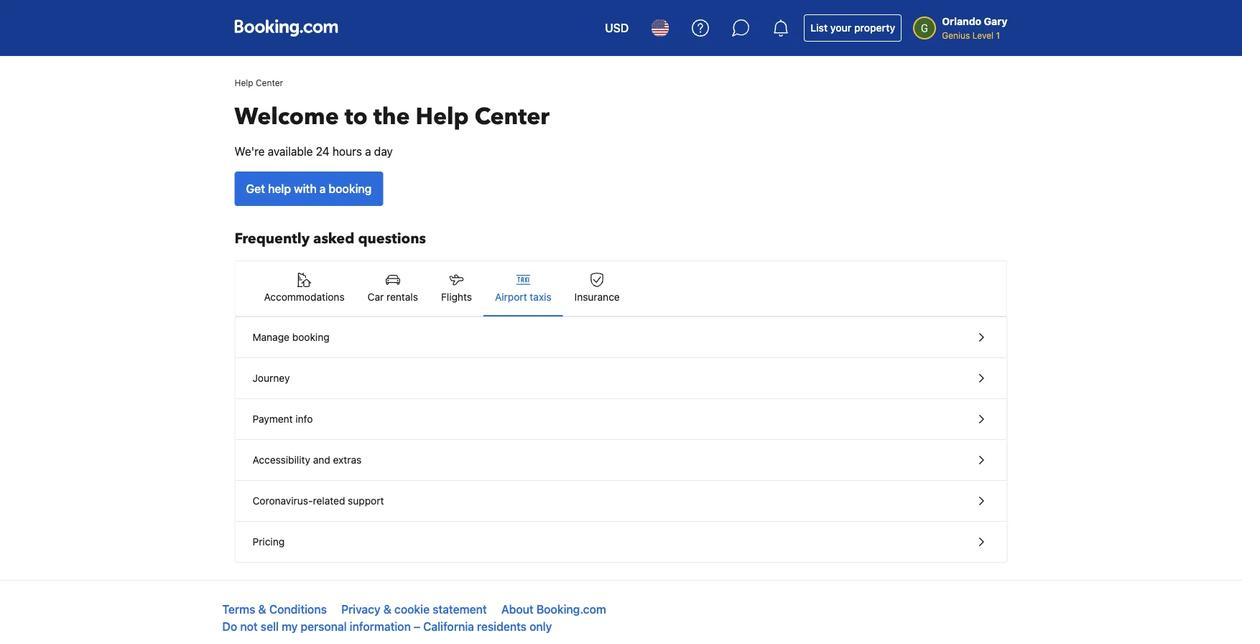 Task type: describe. For each thing, give the bounding box(es) containing it.
list
[[811, 22, 828, 34]]

about booking.com
[[502, 603, 607, 617]]

orlando
[[942, 15, 982, 27]]

0 horizontal spatial center
[[256, 78, 283, 88]]

accessibility
[[253, 455, 310, 467]]

gary
[[985, 15, 1008, 27]]

car rentals
[[368, 291, 418, 303]]

flights button
[[430, 262, 484, 316]]

& for terms
[[258, 603, 267, 617]]

the
[[374, 101, 410, 133]]

questions
[[358, 229, 426, 249]]

cookie
[[395, 603, 430, 617]]

coronavirus-related support
[[253, 496, 384, 507]]

get help with a booking button
[[235, 172, 383, 206]]

insurance
[[575, 291, 620, 303]]

frequently asked questions
[[235, 229, 426, 249]]

we're
[[235, 145, 265, 158]]

usd
[[605, 21, 629, 35]]

available
[[268, 145, 313, 158]]

accommodations button
[[253, 262, 356, 316]]

terms & conditions link
[[222, 603, 327, 617]]

privacy & cookie statement
[[341, 603, 487, 617]]

welcome
[[235, 101, 339, 133]]

0 vertical spatial booking
[[329, 182, 372, 196]]

property
[[855, 22, 896, 34]]

to
[[345, 101, 368, 133]]

insurance button
[[563, 262, 632, 316]]

get help with a booking
[[246, 182, 372, 196]]

airport taxis
[[495, 291, 552, 303]]

info
[[296, 414, 313, 426]]

asked
[[313, 229, 355, 249]]

pricing
[[253, 537, 285, 548]]

1 vertical spatial help
[[416, 101, 469, 133]]

journey button
[[235, 359, 1007, 400]]

0 vertical spatial help
[[235, 78, 253, 88]]

airport
[[495, 291, 527, 303]]

accessibility and extras button
[[235, 441, 1007, 482]]

welcome to the help center
[[235, 101, 550, 133]]

get
[[246, 182, 265, 196]]

help center
[[235, 78, 283, 88]]

privacy & cookie statement link
[[341, 603, 487, 617]]

list your property
[[811, 22, 896, 34]]

1 vertical spatial center
[[475, 101, 550, 133]]

booking.com online hotel reservations image
[[235, 19, 338, 37]]

payment info button
[[235, 400, 1007, 441]]

frequently
[[235, 229, 310, 249]]

terms & conditions
[[222, 603, 327, 617]]



Task type: vqa. For each thing, say whether or not it's contained in the screenshot.
Confirmation email sent to this address
no



Task type: locate. For each thing, give the bounding box(es) containing it.
rentals
[[387, 291, 418, 303]]

0 horizontal spatial a
[[320, 182, 326, 196]]

with
[[294, 182, 317, 196]]

orlando gary genius level 1
[[942, 15, 1008, 40]]

help right the
[[416, 101, 469, 133]]

2 & from the left
[[384, 603, 392, 617]]

& for privacy
[[384, 603, 392, 617]]

1 vertical spatial a
[[320, 182, 326, 196]]

tab list containing accommodations
[[235, 262, 1007, 318]]

booking down hours
[[329, 182, 372, 196]]

flights
[[441, 291, 472, 303]]

about
[[502, 603, 534, 617]]

terms
[[222, 603, 256, 617]]

day
[[374, 145, 393, 158]]

airport taxis button
[[484, 262, 563, 316]]

extras
[[333, 455, 362, 467]]

car
[[368, 291, 384, 303]]

0 horizontal spatial &
[[258, 603, 267, 617]]

car rentals button
[[356, 262, 430, 316]]

manage
[[253, 332, 290, 344]]

support
[[348, 496, 384, 507]]

hours
[[333, 145, 362, 158]]

we're available 24 hours a day
[[235, 145, 393, 158]]

a right with
[[320, 182, 326, 196]]

manage booking
[[253, 332, 330, 344]]

payment info
[[253, 414, 313, 426]]

&
[[258, 603, 267, 617], [384, 603, 392, 617]]

coronavirus-
[[253, 496, 313, 507]]

journey
[[253, 373, 290, 385]]

1 horizontal spatial &
[[384, 603, 392, 617]]

a
[[365, 145, 371, 158], [320, 182, 326, 196]]

coronavirus-related support button
[[235, 482, 1007, 523]]

& left cookie
[[384, 603, 392, 617]]

help
[[235, 78, 253, 88], [416, 101, 469, 133]]

booking
[[329, 182, 372, 196], [292, 332, 330, 344]]

24
[[316, 145, 330, 158]]

level
[[973, 30, 994, 40]]

center
[[256, 78, 283, 88], [475, 101, 550, 133]]

booking.com
[[537, 603, 607, 617]]

your
[[831, 22, 852, 34]]

statement
[[433, 603, 487, 617]]

tab list
[[235, 262, 1007, 318]]

pricing button
[[235, 523, 1007, 563]]

help
[[268, 182, 291, 196]]

1 horizontal spatial center
[[475, 101, 550, 133]]

& right "terms"
[[258, 603, 267, 617]]

payment
[[253, 414, 293, 426]]

a inside button
[[320, 182, 326, 196]]

about booking.com link
[[502, 603, 607, 617]]

conditions
[[269, 603, 327, 617]]

manage booking button
[[235, 318, 1007, 359]]

taxis
[[530, 291, 552, 303]]

usd button
[[597, 11, 638, 45]]

0 vertical spatial center
[[256, 78, 283, 88]]

1
[[997, 30, 1001, 40]]

related
[[313, 496, 345, 507]]

genius
[[942, 30, 971, 40]]

list your property link
[[805, 14, 902, 42]]

a left day
[[365, 145, 371, 158]]

1 vertical spatial booking
[[292, 332, 330, 344]]

0 horizontal spatial help
[[235, 78, 253, 88]]

1 & from the left
[[258, 603, 267, 617]]

booking right "manage"
[[292, 332, 330, 344]]

and
[[313, 455, 330, 467]]

accessibility and extras
[[253, 455, 362, 467]]

1 horizontal spatial help
[[416, 101, 469, 133]]

accommodations
[[264, 291, 345, 303]]

1 horizontal spatial a
[[365, 145, 371, 158]]

privacy
[[341, 603, 381, 617]]

help up welcome
[[235, 78, 253, 88]]

0 vertical spatial a
[[365, 145, 371, 158]]



